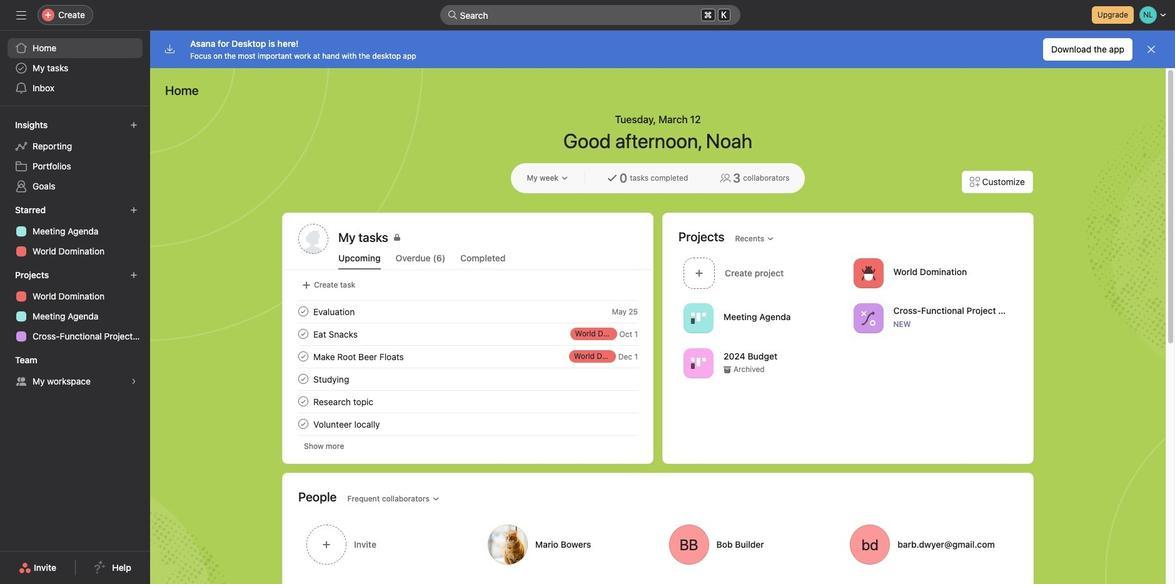 Task type: describe. For each thing, give the bounding box(es) containing it.
1 mark complete image from the top
[[296, 371, 311, 387]]

bug image
[[861, 265, 876, 280]]

dismiss image
[[1146, 44, 1156, 54]]

teams element
[[0, 349, 150, 394]]

see details, my workspace image
[[130, 378, 138, 385]]

4 mark complete checkbox from the top
[[296, 371, 311, 387]]

add profile photo image
[[298, 224, 328, 254]]

Mark complete checkbox
[[296, 417, 311, 432]]

5 mark complete checkbox from the top
[[296, 394, 311, 409]]

line_and_symbols image
[[861, 311, 876, 326]]

board image
[[691, 356, 706, 371]]

2 mark complete image from the top
[[296, 394, 311, 409]]

new insights image
[[130, 121, 138, 129]]

mark complete image for third mark complete option from the top of the page
[[296, 349, 311, 364]]



Task type: vqa. For each thing, say whether or not it's contained in the screenshot.
board "icon"
yes



Task type: locate. For each thing, give the bounding box(es) containing it.
2 mark complete image from the top
[[296, 326, 311, 341]]

3 mark complete image from the top
[[296, 417, 311, 432]]

2 vertical spatial mark complete image
[[296, 349, 311, 364]]

Search tasks, projects, and more text field
[[440, 5, 740, 25]]

2 mark complete checkbox from the top
[[296, 326, 311, 341]]

2 vertical spatial mark complete image
[[296, 417, 311, 432]]

1 mark complete checkbox from the top
[[296, 304, 311, 319]]

prominent image
[[447, 10, 457, 20]]

projects element
[[0, 264, 150, 349]]

mark complete image for first mark complete option from the top of the page
[[296, 304, 311, 319]]

3 mark complete image from the top
[[296, 349, 311, 364]]

1 vertical spatial mark complete image
[[296, 326, 311, 341]]

0 vertical spatial mark complete image
[[296, 371, 311, 387]]

mark complete image
[[296, 371, 311, 387], [296, 394, 311, 409], [296, 417, 311, 432]]

mark complete image for 2nd mark complete option from the top of the page
[[296, 326, 311, 341]]

None field
[[440, 5, 740, 25]]

0 vertical spatial mark complete image
[[296, 304, 311, 319]]

starred element
[[0, 199, 150, 264]]

board image
[[691, 311, 706, 326]]

3 mark complete checkbox from the top
[[296, 349, 311, 364]]

1 vertical spatial mark complete image
[[296, 394, 311, 409]]

add items to starred image
[[130, 206, 138, 214]]

Mark complete checkbox
[[296, 304, 311, 319], [296, 326, 311, 341], [296, 349, 311, 364], [296, 371, 311, 387], [296, 394, 311, 409]]

1 mark complete image from the top
[[296, 304, 311, 319]]

insights element
[[0, 114, 150, 199]]

hide sidebar image
[[16, 10, 26, 20]]

global element
[[0, 31, 150, 106]]

mark complete image
[[296, 304, 311, 319], [296, 326, 311, 341], [296, 349, 311, 364]]

new project or portfolio image
[[130, 271, 138, 279]]



